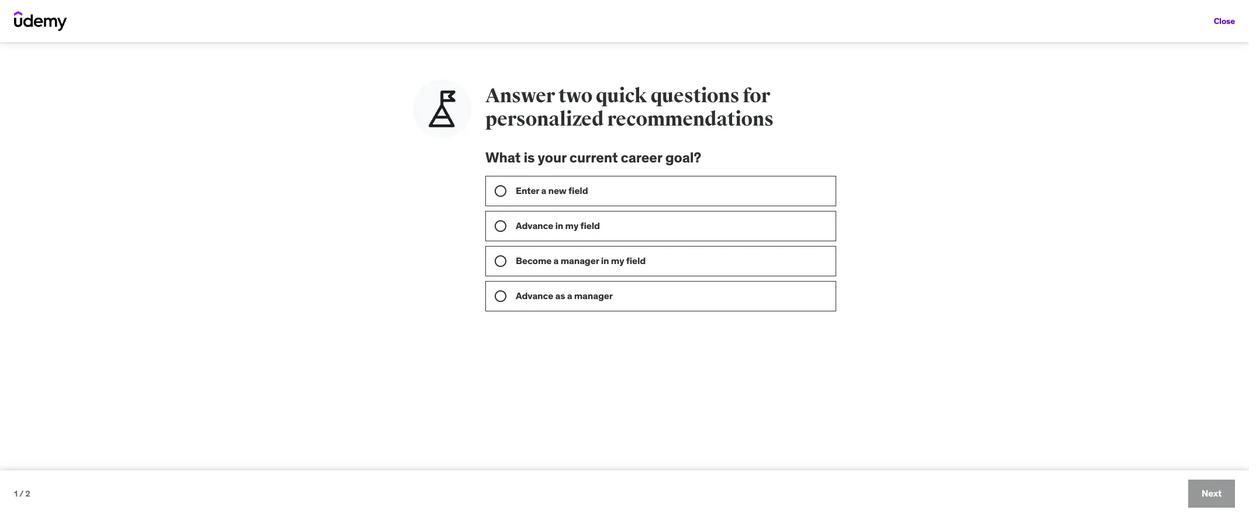 Task type: describe. For each thing, give the bounding box(es) containing it.
is
[[524, 149, 535, 167]]

pencil
[[592, 305, 619, 316]]

field for enter a new field
[[569, 185, 588, 196]]

recommendations
[[607, 107, 774, 132]]

advance as a manager
[[516, 290, 613, 302]]

field for advance in my field
[[580, 220, 600, 232]]

advance for advance as a manager
[[516, 290, 553, 302]]

2
[[25, 489, 30, 499]]

advance for advance in my field
[[516, 220, 553, 232]]

questions
[[651, 84, 740, 108]]

as
[[555, 290, 565, 302]]

/
[[19, 489, 24, 499]]

1 vertical spatial my
[[611, 255, 624, 267]]

close
[[1214, 16, 1235, 26]]

new
[[252, 51, 266, 59]]

drawing
[[621, 305, 657, 316]]

1 vertical spatial manager
[[574, 290, 613, 302]]

a for manager
[[554, 255, 559, 267]]

by
[[302, 51, 310, 59]]

advance in my field
[[516, 220, 600, 232]]

a for new
[[541, 185, 546, 196]]

become a manager in my field
[[516, 255, 646, 267]]

0 vertical spatial my
[[565, 220, 579, 232]]

1 / 2
[[14, 489, 30, 499]]

udemy image
[[14, 11, 67, 31]]

your for current
[[538, 149, 567, 167]]

2 vertical spatial field
[[626, 255, 646, 267]]

answer
[[485, 84, 555, 108]]

goal?
[[665, 149, 701, 167]]



Task type: locate. For each thing, give the bounding box(es) containing it.
your for selections
[[311, 51, 325, 59]]

inspired by your selections
[[275, 51, 359, 59]]

quick
[[596, 84, 647, 108]]

illustration
[[753, 305, 800, 316]]

0 horizontal spatial your
[[311, 51, 325, 59]]

a
[[541, 185, 546, 196], [554, 255, 559, 267], [567, 290, 572, 302]]

0 vertical spatial your
[[311, 51, 325, 59]]

manager up advance as a manager
[[561, 255, 599, 267]]

two
[[559, 84, 592, 108]]

0 horizontal spatial my
[[565, 220, 579, 232]]

next
[[1202, 488, 1222, 500]]

become
[[516, 255, 552, 267]]

your right is
[[538, 149, 567, 167]]

advance
[[516, 220, 553, 232], [516, 290, 553, 302]]

field up become a manager in my field
[[580, 220, 600, 232]]

in
[[555, 220, 563, 232], [601, 255, 609, 267]]

2 advance from the top
[[516, 290, 553, 302]]

0 vertical spatial advance
[[516, 220, 553, 232]]

enter a new field
[[516, 185, 588, 196]]

1 vertical spatial advance
[[516, 290, 553, 302]]

what is your current career goal?
[[485, 149, 701, 167]]

1 vertical spatial a
[[554, 255, 559, 267]]

carousel element
[[247, 419, 1017, 518]]

0 vertical spatial in
[[555, 220, 563, 232]]

manager up pencil
[[574, 290, 613, 302]]

for
[[743, 84, 770, 108]]

my up become a manager in my field
[[565, 220, 579, 232]]

advance left as
[[516, 290, 553, 302]]

next image
[[993, 452, 1012, 470]]

your
[[311, 51, 325, 59], [538, 149, 567, 167]]

my
[[565, 220, 579, 232], [611, 255, 624, 267]]

what
[[485, 149, 521, 167]]

your right by
[[311, 51, 325, 59]]

0 horizontal spatial a
[[541, 185, 546, 196]]

1 horizontal spatial in
[[601, 255, 609, 267]]

close button
[[1214, 9, 1235, 33]]

0 vertical spatial manager
[[561, 255, 599, 267]]

1 advance from the top
[[516, 220, 553, 232]]

sketching link
[[399, 294, 546, 327]]

illustration link
[[703, 294, 850, 327]]

a right become
[[554, 255, 559, 267]]

0 vertical spatial a
[[541, 185, 546, 196]]

pencil drawing
[[592, 305, 657, 316]]

field up drawing
[[626, 255, 646, 267]]

0 vertical spatial field
[[569, 185, 588, 196]]

manager
[[561, 255, 599, 267], [574, 290, 613, 302]]

sketching
[[450, 305, 495, 316]]

2 horizontal spatial a
[[567, 290, 572, 302]]

1 horizontal spatial my
[[611, 255, 624, 267]]

pencil drawing link
[[551, 294, 698, 327]]

selections
[[327, 51, 359, 59]]

1
[[14, 489, 18, 499]]

field right the new
[[569, 185, 588, 196]]

1 vertical spatial your
[[538, 149, 567, 167]]

field
[[569, 185, 588, 196], [580, 220, 600, 232], [626, 255, 646, 267]]

1 vertical spatial field
[[580, 220, 600, 232]]

new
[[548, 185, 567, 196]]

career
[[621, 149, 662, 167]]

answer two quick questions for personalized recommendations
[[485, 84, 774, 132]]

personalized
[[485, 107, 604, 132]]

1 vertical spatial in
[[601, 255, 609, 267]]

next button
[[1189, 480, 1235, 508]]

a right as
[[567, 290, 572, 302]]

1 horizontal spatial a
[[554, 255, 559, 267]]

my up pencil drawing
[[611, 255, 624, 267]]

in down the new
[[555, 220, 563, 232]]

1 horizontal spatial your
[[538, 149, 567, 167]]

inspired
[[275, 51, 301, 59]]

advance up become
[[516, 220, 553, 232]]

0 horizontal spatial in
[[555, 220, 563, 232]]

current
[[570, 149, 618, 167]]

2 vertical spatial a
[[567, 290, 572, 302]]

enter
[[516, 185, 539, 196]]

a left the new
[[541, 185, 546, 196]]

in up pencil
[[601, 255, 609, 267]]



Task type: vqa. For each thing, say whether or not it's contained in the screenshot.
the maintain
no



